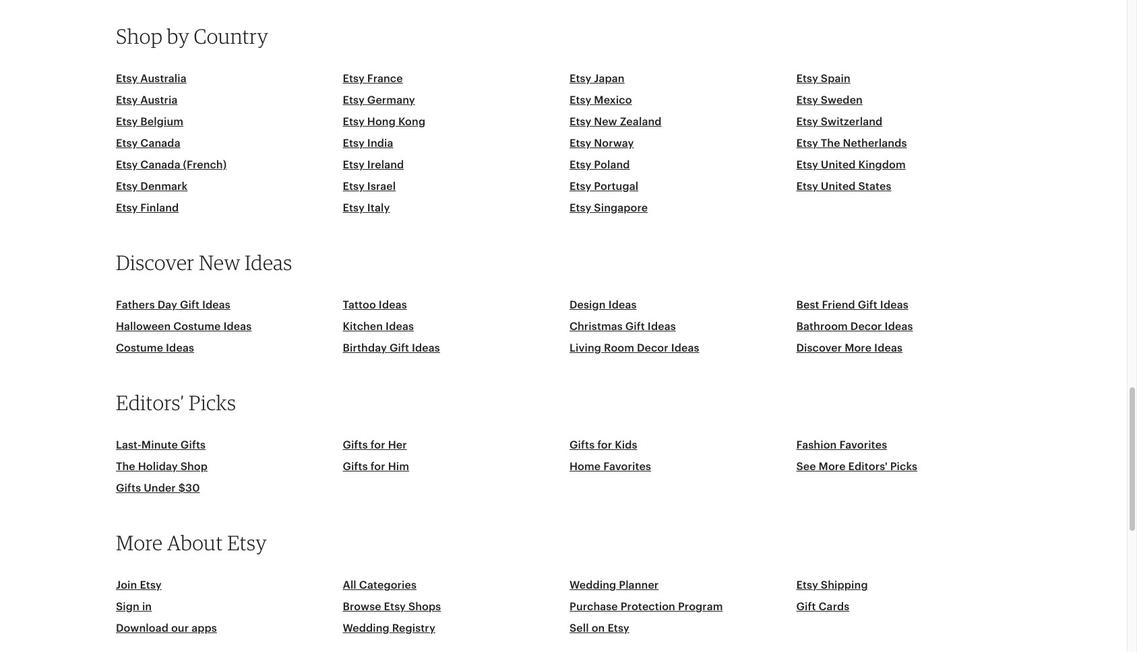 Task type: locate. For each thing, give the bounding box(es) containing it.
united for kingdom
[[821, 158, 856, 171]]

picks right editors'
[[890, 460, 918, 473]]

1 vertical spatial picks
[[890, 460, 918, 473]]

wedding planner link
[[570, 579, 659, 592]]

0 horizontal spatial decor
[[637, 342, 669, 354]]

bathroom decor ideas link
[[796, 320, 913, 333]]

spain
[[821, 72, 851, 85]]

etsy down etsy norway
[[570, 158, 591, 171]]

etsy for etsy mexico
[[570, 93, 591, 106]]

etsy down etsy india
[[343, 158, 365, 171]]

etsy the netherlands link
[[796, 137, 907, 149]]

2 canada from the top
[[140, 158, 180, 171]]

1 horizontal spatial the
[[821, 137, 840, 149]]

canada for etsy canada (french)
[[140, 158, 180, 171]]

0 vertical spatial new
[[594, 115, 617, 128]]

picks right editors'
[[189, 390, 236, 415]]

favorites
[[840, 439, 887, 452], [603, 460, 651, 473]]

etsy up etsy india
[[343, 115, 365, 128]]

india
[[367, 137, 393, 149]]

etsy norway link
[[570, 137, 634, 149]]

etsy down etsy portugal link
[[570, 201, 591, 214]]

fathers
[[116, 298, 155, 311]]

wedding up purchase
[[570, 579, 616, 592]]

program
[[678, 601, 723, 613]]

1 vertical spatial united
[[821, 180, 856, 193]]

1 vertical spatial the
[[116, 460, 135, 473]]

etsy for etsy united kingdom
[[796, 158, 818, 171]]

home favorites link
[[570, 460, 651, 473]]

last-
[[116, 439, 141, 452]]

0 horizontal spatial shop
[[116, 23, 163, 48]]

gift up bathroom decor ideas link
[[858, 298, 878, 311]]

gifts for gifts for kids
[[570, 439, 595, 452]]

gift left cards at bottom right
[[796, 601, 816, 613]]

1 vertical spatial discover
[[796, 342, 842, 354]]

more down bathroom decor ideas link
[[845, 342, 872, 354]]

united down etsy united kingdom
[[821, 180, 856, 193]]

editors' picks
[[116, 390, 236, 415]]

1 vertical spatial canada
[[140, 158, 180, 171]]

kong
[[398, 115, 425, 128]]

new
[[594, 115, 617, 128], [199, 250, 240, 275]]

gifts up gifts for him link
[[343, 439, 368, 452]]

more down fashion favorites
[[819, 460, 846, 473]]

last-minute gifts
[[116, 439, 206, 452]]

gifts up home
[[570, 439, 595, 452]]

halloween costume ideas
[[116, 320, 252, 333]]

etsy up "etsy finland"
[[116, 180, 138, 193]]

in
[[142, 601, 152, 613]]

1 horizontal spatial shop
[[180, 460, 208, 473]]

the
[[821, 137, 840, 149], [116, 460, 135, 473]]

gift
[[180, 298, 200, 311], [858, 298, 878, 311], [625, 320, 645, 333], [390, 342, 409, 354], [796, 601, 816, 613]]

etsy for etsy ireland
[[343, 158, 365, 171]]

etsy for etsy austria
[[116, 93, 138, 106]]

etsy up gift cards
[[796, 579, 818, 592]]

room
[[604, 342, 634, 354]]

0 horizontal spatial the
[[116, 460, 135, 473]]

1 vertical spatial costume
[[116, 342, 163, 354]]

etsy up etsy italy link
[[343, 180, 365, 193]]

cards
[[819, 601, 850, 613]]

etsy left spain
[[796, 72, 818, 85]]

1 horizontal spatial favorites
[[840, 439, 887, 452]]

tattoo ideas
[[343, 298, 407, 311]]

2 vertical spatial more
[[116, 530, 163, 555]]

discover for discover more ideas
[[796, 342, 842, 354]]

discover down bathroom on the right of the page
[[796, 342, 842, 354]]

decor right "room"
[[637, 342, 669, 354]]

0 horizontal spatial wedding
[[343, 622, 389, 635]]

costume down fathers day gift ideas link
[[173, 320, 221, 333]]

etsy switzerland link
[[796, 115, 883, 128]]

etsy israel
[[343, 180, 396, 193]]

sell
[[570, 622, 589, 635]]

etsy united kingdom link
[[796, 158, 906, 171]]

shop up $30
[[180, 460, 208, 473]]

0 vertical spatial costume
[[173, 320, 221, 333]]

1 horizontal spatial discover
[[796, 342, 842, 354]]

sell on etsy
[[570, 622, 629, 635]]

0 horizontal spatial picks
[[189, 390, 236, 415]]

the holiday shop link
[[116, 460, 208, 473]]

picks
[[189, 390, 236, 415], [890, 460, 918, 473]]

1 vertical spatial new
[[199, 250, 240, 275]]

etsy for etsy united states
[[796, 180, 818, 193]]

fashion
[[796, 439, 837, 452]]

birthday
[[343, 342, 387, 354]]

discover for discover new ideas
[[116, 250, 194, 275]]

etsy canada (french)
[[116, 158, 227, 171]]

gifts down gifts for her
[[343, 460, 368, 473]]

discover more ideas link
[[796, 342, 903, 354]]

0 vertical spatial wedding
[[570, 579, 616, 592]]

gifts for her link
[[343, 439, 407, 452]]

etsy left france
[[343, 72, 365, 85]]

0 vertical spatial canada
[[140, 137, 180, 149]]

etsy down etsy switzerland link
[[796, 137, 818, 149]]

1 vertical spatial favorites
[[603, 460, 651, 473]]

etsy down etsy canada
[[116, 158, 138, 171]]

etsy finland
[[116, 201, 179, 214]]

home
[[570, 460, 601, 473]]

holiday
[[138, 460, 178, 473]]

gifts for him
[[343, 460, 409, 473]]

etsy for etsy portugal
[[570, 180, 591, 193]]

for left her
[[371, 439, 385, 452]]

etsy left finland
[[116, 201, 138, 214]]

favorites up editors'
[[840, 439, 887, 452]]

etsy down etsy belgium
[[116, 137, 138, 149]]

the down etsy switzerland
[[821, 137, 840, 149]]

etsy right on
[[608, 622, 629, 635]]

kitchen ideas
[[343, 320, 414, 333]]

new up fathers day gift ideas
[[199, 250, 240, 275]]

0 vertical spatial picks
[[189, 390, 236, 415]]

etsy left india
[[343, 137, 365, 149]]

etsy up etsy poland
[[570, 137, 591, 149]]

for left him
[[371, 460, 385, 473]]

favorites down kids
[[603, 460, 651, 473]]

etsy left japan
[[570, 72, 591, 85]]

united up etsy united states link
[[821, 158, 856, 171]]

join etsy
[[116, 579, 162, 592]]

gifts
[[181, 439, 206, 452], [343, 439, 368, 452], [570, 439, 595, 452], [343, 460, 368, 473], [116, 482, 141, 495]]

etsy united states link
[[796, 180, 892, 193]]

costume down the halloween
[[116, 342, 163, 354]]

etsy mexico
[[570, 93, 632, 106]]

friend
[[822, 298, 855, 311]]

1 vertical spatial shop
[[180, 460, 208, 473]]

gifts for kids
[[570, 439, 637, 452]]

etsy up etsy belgium
[[116, 93, 138, 106]]

0 vertical spatial more
[[845, 342, 872, 354]]

birthday gift ideas link
[[343, 342, 440, 354]]

etsy poland
[[570, 158, 630, 171]]

bathroom
[[796, 320, 848, 333]]

new up etsy norway
[[594, 115, 617, 128]]

etsy for etsy norway
[[570, 137, 591, 149]]

0 vertical spatial discover
[[116, 250, 194, 275]]

etsy up etsy united states
[[796, 158, 818, 171]]

kitchen ideas link
[[343, 320, 414, 333]]

decor down best friend gift ideas "link"
[[851, 320, 882, 333]]

etsy down etsy japan
[[570, 93, 591, 106]]

france
[[367, 72, 403, 85]]

decor
[[851, 320, 882, 333], [637, 342, 669, 354]]

for left kids
[[597, 439, 612, 452]]

etsy canada link
[[116, 137, 180, 149]]

minute
[[141, 439, 178, 452]]

canada down belgium at the top of page
[[140, 137, 180, 149]]

all categories
[[343, 579, 417, 592]]

kids
[[615, 439, 637, 452]]

browse
[[343, 601, 381, 613]]

sweden
[[821, 93, 863, 106]]

living
[[570, 342, 601, 354]]

1 vertical spatial wedding
[[343, 622, 389, 635]]

halloween costume ideas link
[[116, 320, 252, 333]]

etsy down etsy poland
[[570, 180, 591, 193]]

more up join etsy
[[116, 530, 163, 555]]

wedding for wedding registry
[[343, 622, 389, 635]]

gifts under $30
[[116, 482, 200, 495]]

discover up "day"
[[116, 250, 194, 275]]

etsy germany link
[[343, 93, 415, 106]]

0 vertical spatial favorites
[[840, 439, 887, 452]]

etsy left italy
[[343, 201, 365, 214]]

0 horizontal spatial discover
[[116, 250, 194, 275]]

etsy down etsy united kingdom
[[796, 180, 818, 193]]

1 horizontal spatial new
[[594, 115, 617, 128]]

etsy for etsy japan
[[570, 72, 591, 85]]

canada up denmark
[[140, 158, 180, 171]]

1 horizontal spatial decor
[[851, 320, 882, 333]]

wedding registry link
[[343, 622, 435, 635]]

etsy down 'etsy france' link
[[343, 93, 365, 106]]

etsy down etsy spain link
[[796, 93, 818, 106]]

2 united from the top
[[821, 180, 856, 193]]

etsy down 'etsy sweden'
[[796, 115, 818, 128]]

gifts for her
[[343, 439, 407, 452]]

1 vertical spatial more
[[819, 460, 846, 473]]

etsy for etsy denmark
[[116, 180, 138, 193]]

etsy for etsy sweden
[[796, 93, 818, 106]]

new for etsy
[[594, 115, 617, 128]]

etsy new zealand link
[[570, 115, 662, 128]]

etsy for etsy israel
[[343, 180, 365, 193]]

discover new ideas
[[116, 250, 292, 275]]

download our apps link
[[116, 622, 217, 635]]

etsy denmark
[[116, 180, 188, 193]]

gifts left under
[[116, 482, 141, 495]]

discover
[[116, 250, 194, 275], [796, 342, 842, 354]]

etsy down etsy mexico at top
[[570, 115, 591, 128]]

0 horizontal spatial favorites
[[603, 460, 651, 473]]

1 canada from the top
[[140, 137, 180, 149]]

gifts for gifts for him
[[343, 460, 368, 473]]

etsy up wedding registry
[[384, 601, 406, 613]]

etsy down etsy austria link
[[116, 115, 138, 128]]

wedding down browse
[[343, 622, 389, 635]]

gifts for gifts under $30
[[116, 482, 141, 495]]

the down last-
[[116, 460, 135, 473]]

shop by country
[[116, 23, 268, 48]]

0 vertical spatial united
[[821, 158, 856, 171]]

0 vertical spatial decor
[[851, 320, 882, 333]]

mexico
[[594, 93, 632, 106]]

0 vertical spatial the
[[821, 137, 840, 149]]

canada
[[140, 137, 180, 149], [140, 158, 180, 171]]

0 horizontal spatial new
[[199, 250, 240, 275]]

for
[[371, 439, 385, 452], [597, 439, 612, 452], [371, 460, 385, 473]]

shop left by
[[116, 23, 163, 48]]

etsy up etsy austria link
[[116, 72, 138, 85]]

etsy portugal
[[570, 180, 638, 193]]

1 united from the top
[[821, 158, 856, 171]]

see more editors' picks
[[796, 460, 918, 473]]

1 horizontal spatial wedding
[[570, 579, 616, 592]]



Task type: describe. For each thing, give the bounding box(es) containing it.
purchase protection program link
[[570, 601, 723, 613]]

1 horizontal spatial costume
[[173, 320, 221, 333]]

italy
[[367, 201, 390, 214]]

etsy for etsy canada
[[116, 137, 138, 149]]

sign in
[[116, 601, 152, 613]]

austria
[[140, 93, 178, 106]]

etsy for etsy switzerland
[[796, 115, 818, 128]]

etsy switzerland
[[796, 115, 883, 128]]

editors'
[[848, 460, 888, 473]]

all
[[343, 579, 357, 592]]

fathers day gift ideas
[[116, 298, 230, 311]]

wedding registry
[[343, 622, 435, 635]]

christmas gift ideas
[[570, 320, 676, 333]]

etsy united states
[[796, 180, 892, 193]]

germany
[[367, 93, 415, 106]]

new for discover
[[199, 250, 240, 275]]

states
[[859, 180, 892, 193]]

gifts for kids link
[[570, 439, 637, 452]]

etsy for etsy poland
[[570, 158, 591, 171]]

etsy for etsy germany
[[343, 93, 365, 106]]

home favorites
[[570, 460, 651, 473]]

fathers day gift ideas link
[[116, 298, 230, 311]]

etsy sweden link
[[796, 93, 863, 106]]

japan
[[594, 72, 625, 85]]

sign
[[116, 601, 139, 613]]

gifts for gifts for her
[[343, 439, 368, 452]]

zealand
[[620, 115, 662, 128]]

favorites for home favorites
[[603, 460, 651, 473]]

etsy germany
[[343, 93, 415, 106]]

apps
[[192, 622, 217, 635]]

etsy singapore
[[570, 201, 648, 214]]

etsy india
[[343, 137, 393, 149]]

etsy belgium
[[116, 115, 183, 128]]

costume ideas link
[[116, 342, 194, 354]]

0 horizontal spatial costume
[[116, 342, 163, 354]]

best friend gift ideas link
[[796, 298, 909, 311]]

etsy austria link
[[116, 93, 178, 106]]

etsy france link
[[343, 72, 403, 85]]

kingdom
[[859, 158, 906, 171]]

for for him
[[371, 460, 385, 473]]

etsy for etsy india
[[343, 137, 365, 149]]

under
[[144, 482, 176, 495]]

etsy the netherlands
[[796, 137, 907, 149]]

etsy for etsy the netherlands
[[796, 137, 818, 149]]

etsy japan
[[570, 72, 625, 85]]

$30
[[179, 482, 200, 495]]

united for states
[[821, 180, 856, 193]]

etsy singapore link
[[570, 201, 648, 214]]

singapore
[[594, 201, 648, 214]]

etsy spain
[[796, 72, 851, 85]]

etsy hong kong
[[343, 115, 425, 128]]

shops
[[408, 601, 441, 613]]

etsy new zealand
[[570, 115, 662, 128]]

kitchen
[[343, 320, 383, 333]]

fashion favorites link
[[796, 439, 887, 452]]

tattoo
[[343, 298, 376, 311]]

living room decor ideas link
[[570, 342, 699, 354]]

shipping
[[821, 579, 868, 592]]

0 vertical spatial shop
[[116, 23, 163, 48]]

etsy norway
[[570, 137, 634, 149]]

etsy india link
[[343, 137, 393, 149]]

more for see
[[819, 460, 846, 473]]

gift down kitchen ideas
[[390, 342, 409, 354]]

etsy poland link
[[570, 158, 630, 171]]

wedding for wedding planner
[[570, 579, 616, 592]]

birthday gift ideas
[[343, 342, 440, 354]]

categories
[[359, 579, 417, 592]]

etsy for etsy spain
[[796, 72, 818, 85]]

planner
[[619, 579, 659, 592]]

1 horizontal spatial picks
[[890, 460, 918, 473]]

etsy for etsy australia
[[116, 72, 138, 85]]

portugal
[[594, 180, 638, 193]]

gifts for him link
[[343, 460, 409, 473]]

etsy for etsy new zealand
[[570, 115, 591, 128]]

gift up the living room decor ideas link
[[625, 320, 645, 333]]

halloween
[[116, 320, 171, 333]]

etsy right about
[[227, 530, 267, 555]]

design ideas
[[570, 298, 637, 311]]

etsy australia
[[116, 72, 187, 85]]

etsy for etsy italy
[[343, 201, 365, 214]]

favorites for fashion favorites
[[840, 439, 887, 452]]

israel
[[367, 180, 396, 193]]

finland
[[140, 201, 179, 214]]

browse etsy shops link
[[343, 601, 441, 613]]

etsy italy link
[[343, 201, 390, 214]]

etsy ireland
[[343, 158, 404, 171]]

her
[[388, 439, 407, 452]]

gifts under $30 link
[[116, 482, 200, 495]]

etsy for etsy france
[[343, 72, 365, 85]]

etsy for etsy singapore
[[570, 201, 591, 214]]

all categories link
[[343, 579, 417, 592]]

join etsy link
[[116, 579, 162, 592]]

etsy for etsy finland
[[116, 201, 138, 214]]

etsy shipping link
[[796, 579, 868, 592]]

canada for etsy canada
[[140, 137, 180, 149]]

gifts right minute
[[181, 439, 206, 452]]

ireland
[[367, 158, 404, 171]]

etsy ireland link
[[343, 158, 404, 171]]

download our apps
[[116, 622, 217, 635]]

gift right "day"
[[180, 298, 200, 311]]

bathroom decor ideas
[[796, 320, 913, 333]]

etsy up the in
[[140, 579, 162, 592]]

tattoo ideas link
[[343, 298, 407, 311]]

best friend gift ideas
[[796, 298, 909, 311]]

etsy for etsy belgium
[[116, 115, 138, 128]]

the holiday shop
[[116, 460, 208, 473]]

for for kids
[[597, 439, 612, 452]]

etsy austria
[[116, 93, 178, 106]]

living room decor ideas
[[570, 342, 699, 354]]

etsy for etsy canada (french)
[[116, 158, 138, 171]]

costume ideas
[[116, 342, 194, 354]]

more for discover
[[845, 342, 872, 354]]

purchase
[[570, 601, 618, 613]]

etsy for etsy shipping
[[796, 579, 818, 592]]

gift cards
[[796, 601, 850, 613]]

best
[[796, 298, 819, 311]]

for for her
[[371, 439, 385, 452]]

1 vertical spatial decor
[[637, 342, 669, 354]]

wedding planner
[[570, 579, 659, 592]]

etsy for etsy hong kong
[[343, 115, 365, 128]]



Task type: vqa. For each thing, say whether or not it's contained in the screenshot.


